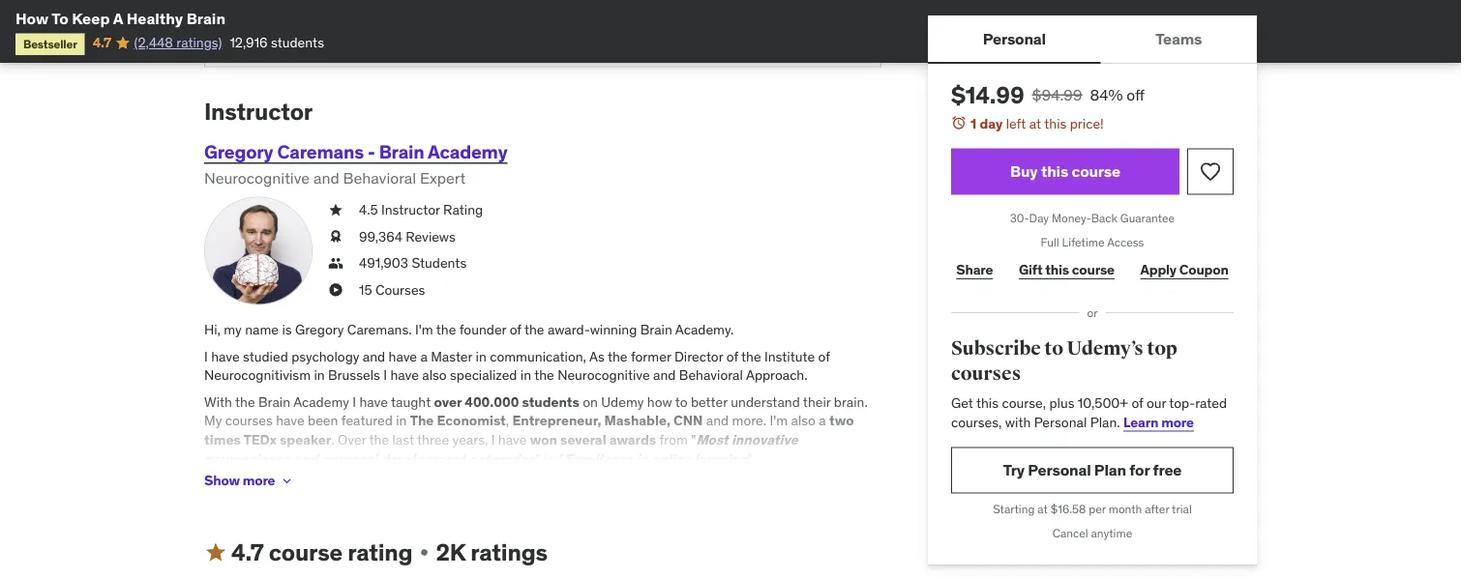Task type: describe. For each thing, give the bounding box(es) containing it.
starting at $16.58 per month after trial cancel anytime
[[993, 502, 1192, 541]]

and up brussels
[[363, 348, 385, 365]]

two
[[830, 412, 854, 430]]

how to keep a healthy brain
[[15, 8, 226, 28]]

lifetime
[[1062, 235, 1105, 250]]

tedx
[[243, 431, 277, 449]]

my
[[204, 412, 222, 430]]

per
[[1089, 502, 1106, 517]]

money-
[[1052, 211, 1091, 226]]

i up with the brain academy i have taught over 400.000 students
[[384, 367, 387, 384]]

1
[[971, 115, 977, 132]]

in down psychology
[[314, 367, 325, 384]]

xsmall image for 4.5 instructor rating
[[328, 201, 344, 220]]

innovative
[[732, 431, 798, 449]]

84%
[[1090, 85, 1123, 105]]

our
[[1147, 395, 1167, 412]]

for
[[1130, 461, 1150, 480]]

have up featured
[[359, 394, 388, 411]]

of inside get this course, plus 10,500+ of our top-rated courses, with personal plan.
[[1132, 395, 1144, 412]]

buy this course
[[1010, 162, 1121, 181]]

gregory inside gregory caremans - brain academy neurocognitive and behavioral expert
[[204, 140, 273, 164]]

course for buy this course
[[1072, 162, 1121, 181]]

studied
[[243, 348, 288, 365]]

entrepreneur,
[[512, 412, 601, 430]]

the economist , entrepreneur, mashable, cnn and more. i'm also a
[[410, 412, 830, 430]]

academy inside gregory caremans - brain academy neurocognitive and behavioral expert
[[428, 140, 508, 164]]

the up approach.
[[741, 348, 761, 365]]

excellence
[[564, 450, 633, 468]]

free
[[1153, 461, 1182, 480]]

personal inside get this course, plus 10,500+ of our top-rated courses, with personal plan.
[[1034, 414, 1087, 431]]

-
[[368, 140, 375, 164]]

in up specialized
[[476, 348, 487, 365]]

the up master
[[436, 321, 456, 339]]

to for in
[[544, 450, 556, 468]]

learning
[[694, 450, 748, 468]]

ratings
[[471, 538, 548, 567]]

apply
[[1141, 261, 1177, 279]]

2k
[[436, 538, 466, 567]]

try personal plan for free link
[[951, 448, 1234, 494]]

coupon
[[1180, 261, 1229, 279]]

in down communication,
[[521, 367, 531, 384]]

1 horizontal spatial also
[[791, 412, 816, 430]]

xsmall image
[[328, 281, 344, 300]]

top-
[[1170, 395, 1195, 412]]

expert
[[420, 168, 466, 188]]

brain inside gregory caremans - brain academy neurocognitive and behavioral expert
[[379, 140, 424, 164]]

15 courses
[[359, 281, 425, 299]]

personal
[[321, 450, 378, 468]]

have down caremans. i'm
[[389, 348, 417, 365]]

99,364
[[359, 228, 403, 245]]

gregory inside hi, my name is gregory caremans. i'm the founder of the award-winning brain academy. i have studied psychology and have a master in communication, as the former director of the institute of neurocognitivism in brussels i have also specialized in the neurocognitive and behavioral approach.
[[295, 321, 344, 339]]

brain down neurocognitivism
[[258, 394, 290, 411]]

2k ratings
[[436, 538, 548, 567]]

1 day left at this price!
[[971, 115, 1104, 132]]

online
[[652, 450, 691, 468]]

courses
[[375, 281, 425, 299]]

teams button
[[1101, 15, 1257, 62]]

cnn
[[674, 412, 703, 430]]

back
[[1091, 211, 1118, 226]]

personal button
[[928, 15, 1101, 62]]

400.000
[[465, 394, 519, 411]]

get
[[951, 395, 974, 412]]

xsmall image inside show more button
[[279, 474, 295, 489]]

more for learn more
[[1162, 414, 1194, 431]]

plan.
[[1090, 414, 1120, 431]]

former
[[631, 348, 671, 365]]

the down featured
[[369, 431, 389, 449]]

add to wishlist image
[[1199, 160, 1222, 183]]

share
[[957, 261, 993, 279]]

healthy
[[126, 8, 183, 28]]

won
[[530, 431, 557, 449]]

left
[[1006, 115, 1026, 132]]

better
[[691, 394, 728, 411]]

apply coupon button
[[1136, 251, 1234, 290]]

from
[[660, 431, 688, 449]]

learn
[[1124, 414, 1159, 431]]

show more button
[[204, 462, 295, 501]]

specialized
[[450, 367, 517, 384]]

or
[[1087, 306, 1098, 321]]

courses,
[[951, 414, 1002, 431]]

in inside on udemy how to better understand their brain. my courses have been featured in
[[396, 412, 407, 430]]

their
[[803, 394, 831, 411]]

0 horizontal spatial "
[[536, 450, 541, 468]]

4.7 course rating
[[231, 538, 413, 567]]

anytime
[[1091, 526, 1133, 541]]

this for gift
[[1046, 261, 1069, 279]]

communication,
[[490, 348, 586, 365]]

on
[[583, 394, 598, 411]]

.
[[331, 431, 335, 449]]

xsmall image left 2k
[[417, 546, 432, 561]]

awards
[[609, 431, 656, 449]]

master
[[431, 348, 473, 365]]

with
[[1005, 414, 1031, 431]]

speaker
[[280, 431, 331, 449]]

15
[[359, 281, 372, 299]]

and up most
[[706, 412, 729, 430]]

day
[[980, 115, 1003, 132]]

alarm image
[[951, 115, 967, 131]]

,
[[506, 412, 509, 430]]

guarantee
[[1121, 211, 1175, 226]]

brain inside hi, my name is gregory caremans. i'm the founder of the award-winning brain academy. i have studied psychology and have a master in communication, as the former director of the institute of neurocognitivism in brussels i have also specialized in the neurocognitive and behavioral approach.
[[640, 321, 672, 339]]

brain up ratings)
[[187, 8, 226, 28]]

to for courses
[[1045, 337, 1064, 361]]

courses inside subscribe to udemy's top courses
[[951, 362, 1021, 386]]

show more
[[204, 472, 275, 490]]

brain.
[[834, 394, 868, 411]]

neurocognitive inside gregory caremans - brain academy neurocognitive and behavioral expert
[[204, 168, 310, 188]]

is
[[282, 321, 292, 339]]

this down $94.99
[[1045, 115, 1067, 132]]

of right institute
[[818, 348, 830, 365]]

xsmall image for 491,903 students
[[328, 254, 344, 273]]

been
[[308, 412, 338, 430]]

the down communication,
[[534, 367, 554, 384]]

gregory caremans - brain academy image
[[204, 197, 313, 305]]

course,
[[1002, 395, 1046, 412]]

get this course, plus 10,500+ of our top-rated courses, with personal plan.
[[951, 395, 1227, 431]]

learn more
[[1124, 414, 1194, 431]]



Task type: locate. For each thing, give the bounding box(es) containing it.
1 horizontal spatial gregory
[[295, 321, 344, 339]]

0 vertical spatial instructor
[[204, 97, 313, 126]]

and inside most innovative neuroscience and personal development enterprise
[[294, 450, 318, 468]]

keep
[[72, 8, 110, 28]]

of left our
[[1132, 395, 1144, 412]]

economist
[[437, 412, 506, 430]]

director
[[675, 348, 723, 365]]

a left the two
[[819, 412, 826, 430]]

0 vertical spatial course
[[1072, 162, 1121, 181]]

psychology
[[291, 348, 360, 365]]

1 vertical spatial academy
[[293, 394, 349, 411]]

0 vertical spatial at
[[1030, 115, 1042, 132]]

1 horizontal spatial to
[[675, 394, 688, 411]]

xsmall image left 4.5
[[328, 201, 344, 220]]

1 horizontal spatial behavioral
[[679, 367, 743, 384]]

neurocognitive inside hi, my name is gregory caremans. i'm the founder of the award-winning brain academy. i have studied psychology and have a master in communication, as the former director of the institute of neurocognitivism in brussels i have also specialized in the neurocognitive and behavioral approach.
[[558, 367, 650, 384]]

2 vertical spatial course
[[269, 538, 343, 567]]

0 vertical spatial students
[[271, 34, 324, 51]]

99,364 reviews
[[359, 228, 456, 245]]

course left rating
[[269, 538, 343, 567]]

1 horizontal spatial instructor
[[381, 201, 440, 219]]

personal
[[983, 28, 1046, 48], [1034, 414, 1087, 431], [1028, 461, 1091, 480]]

more down top-
[[1162, 414, 1194, 431]]

and inside gregory caremans - brain academy neurocognitive and behavioral expert
[[314, 168, 339, 188]]

a
[[113, 8, 123, 28]]

xsmall image
[[328, 201, 344, 220], [328, 227, 344, 246], [328, 254, 344, 273], [279, 474, 295, 489], [417, 546, 432, 561]]

to
[[1045, 337, 1064, 361], [675, 394, 688, 411], [544, 450, 556, 468]]

academy up been
[[293, 394, 349, 411]]

2 horizontal spatial to
[[1045, 337, 1064, 361]]

behavioral inside gregory caremans - brain academy neurocognitive and behavioral expert
[[343, 168, 416, 188]]

gregory caremans - brain academy neurocognitive and behavioral expert
[[204, 140, 508, 188]]

0 vertical spatial also
[[422, 367, 447, 384]]

1 horizontal spatial "
[[559, 450, 564, 468]]

gregory left caremans at the top of page
[[204, 140, 273, 164]]

winning
[[590, 321, 637, 339]]

0 horizontal spatial also
[[422, 367, 447, 384]]

have down ,
[[498, 431, 527, 449]]

caremans
[[277, 140, 364, 164]]

i up featured
[[353, 394, 356, 411]]

subscribe to udemy's top courses
[[951, 337, 1178, 386]]

gift this course link
[[1014, 251, 1120, 290]]

rated
[[1195, 395, 1227, 412]]

" down several
[[559, 450, 564, 468]]

rating
[[348, 538, 413, 567]]

award-
[[548, 321, 590, 339]]

personal inside button
[[983, 28, 1046, 48]]

personal up $14.99
[[983, 28, 1046, 48]]

teams
[[1156, 28, 1202, 48]]

over
[[338, 431, 366, 449]]

to
[[52, 8, 68, 28]]

medium image
[[204, 542, 227, 565]]

instructor
[[204, 97, 313, 126], [381, 201, 440, 219]]

instructor up 99,364 reviews
[[381, 201, 440, 219]]

learn more link
[[1124, 414, 1194, 431]]

total:
[[228, 8, 272, 31]]

have down my
[[211, 348, 240, 365]]

behavioral down "director"
[[679, 367, 743, 384]]

several
[[560, 431, 606, 449]]

more.
[[732, 412, 767, 430]]

4.7 down keep
[[93, 34, 111, 51]]

also down master
[[422, 367, 447, 384]]

hi, my name is gregory caremans. i'm the founder of the award-winning brain academy. i have studied psychology and have a master in communication, as the former director of the institute of neurocognitivism in brussels i have also specialized in the neurocognitive and behavioral approach.
[[204, 321, 830, 384]]

neurocognitive down as
[[558, 367, 650, 384]]

this for buy
[[1041, 162, 1069, 181]]

0 horizontal spatial a
[[420, 348, 428, 365]]

1 vertical spatial more
[[243, 472, 275, 490]]

0 vertical spatial personal
[[983, 28, 1046, 48]]

" down cnn
[[691, 431, 696, 449]]

cancel
[[1053, 526, 1088, 541]]

brussels
[[328, 367, 380, 384]]

xsmall image down neuroscience
[[279, 474, 295, 489]]

1 vertical spatial students
[[522, 394, 580, 411]]

4.5
[[359, 201, 378, 219]]

students right the 12,916
[[271, 34, 324, 51]]

the right as
[[608, 348, 628, 365]]

0 horizontal spatial gregory
[[204, 140, 273, 164]]

1 vertical spatial personal
[[1034, 414, 1087, 431]]

students
[[271, 34, 324, 51], [522, 394, 580, 411]]

enterprise
[[469, 450, 536, 468]]

courses inside on udemy how to better understand their brain. my courses have been featured in
[[225, 412, 273, 430]]

this up courses,
[[977, 395, 999, 412]]

last
[[392, 431, 414, 449]]

brain right '-'
[[379, 140, 424, 164]]

0 vertical spatial academy
[[428, 140, 508, 164]]

academy
[[428, 140, 508, 164], [293, 394, 349, 411]]

$94.99
[[1032, 85, 1083, 105]]

over
[[434, 394, 462, 411]]

starting
[[993, 502, 1035, 517]]

" to " excellence in online learning ".
[[536, 450, 754, 468]]

1 horizontal spatial academy
[[428, 140, 508, 164]]

this
[[1045, 115, 1067, 132], [1041, 162, 1069, 181], [1046, 261, 1069, 279], [977, 395, 999, 412]]

4.7 for 4.7 course rating
[[231, 538, 264, 567]]

0 vertical spatial gregory
[[204, 140, 273, 164]]

in down "awards"
[[636, 450, 649, 468]]

show
[[204, 472, 240, 490]]

1 horizontal spatial 4.7
[[231, 538, 264, 567]]

i up enterprise
[[491, 431, 495, 449]]

personal down plus
[[1034, 414, 1087, 431]]

0 horizontal spatial students
[[271, 34, 324, 51]]

xsmall image up xsmall icon
[[328, 254, 344, 273]]

1 horizontal spatial neurocognitive
[[558, 367, 650, 384]]

more down neuroscience
[[243, 472, 275, 490]]

2 horizontal spatial "
[[691, 431, 696, 449]]

course inside button
[[1072, 162, 1121, 181]]

0 horizontal spatial neurocognitive
[[204, 168, 310, 188]]

1 vertical spatial also
[[791, 412, 816, 430]]

courses down subscribe
[[951, 362, 1021, 386]]

behavioral down '-'
[[343, 168, 416, 188]]

30-day money-back guarantee full lifetime access
[[1010, 211, 1175, 250]]

this right gift
[[1046, 261, 1069, 279]]

to left udemy's at bottom
[[1045, 337, 1064, 361]]

gift
[[1019, 261, 1043, 279]]

personal up $16.58
[[1028, 461, 1091, 480]]

course down lifetime
[[1072, 261, 1115, 279]]

top
[[1147, 337, 1178, 361]]

institute
[[765, 348, 815, 365]]

more inside button
[[243, 472, 275, 490]]

10,500+
[[1078, 395, 1129, 412]]

of right "director"
[[727, 348, 738, 365]]

to down won
[[544, 450, 556, 468]]

1 horizontal spatial more
[[1162, 414, 1194, 431]]

1 horizontal spatial courses
[[951, 362, 1021, 386]]

the up communication,
[[525, 321, 544, 339]]

course up back
[[1072, 162, 1121, 181]]

1 vertical spatial at
[[1038, 502, 1048, 517]]

this right buy
[[1041, 162, 1069, 181]]

hi,
[[204, 321, 221, 339]]

this inside button
[[1041, 162, 1069, 181]]

1 vertical spatial 4.7
[[231, 538, 264, 567]]

of
[[510, 321, 522, 339], [727, 348, 738, 365], [818, 348, 830, 365], [1132, 395, 1144, 412]]

to inside on udemy how to better understand their brain. my courses have been featured in
[[675, 394, 688, 411]]

0 horizontal spatial instructor
[[204, 97, 313, 126]]

students up entrepreneur,
[[522, 394, 580, 411]]

12,916
[[230, 34, 268, 51]]

1 vertical spatial gregory
[[295, 321, 344, 339]]

491,903 students
[[359, 255, 467, 272]]

also inside hi, my name is gregory caremans. i'm the founder of the award-winning brain academy. i have studied psychology and have a master in communication, as the former director of the institute of neurocognitivism in brussels i have also specialized in the neurocognitive and behavioral approach.
[[422, 367, 447, 384]]

0 horizontal spatial behavioral
[[343, 168, 416, 188]]

instructor down the 12,916
[[204, 97, 313, 126]]

academy up expert
[[428, 140, 508, 164]]

neuroscience
[[204, 450, 291, 468]]

1 horizontal spatial a
[[819, 412, 826, 430]]

tab list containing personal
[[928, 15, 1257, 64]]

two times tedx speaker
[[204, 412, 854, 449]]

featured
[[341, 412, 393, 430]]

at right left
[[1030, 115, 1042, 132]]

1 horizontal spatial students
[[522, 394, 580, 411]]

2 vertical spatial to
[[544, 450, 556, 468]]

more for show more
[[243, 472, 275, 490]]

this for get
[[977, 395, 999, 412]]

tab list
[[928, 15, 1257, 64]]

$14.99 $94.99 84% off
[[951, 80, 1145, 109]]

a left master
[[420, 348, 428, 365]]

1 vertical spatial a
[[819, 412, 826, 430]]

0 vertical spatial a
[[420, 348, 428, 365]]

0 vertical spatial neurocognitive
[[204, 168, 310, 188]]

1 vertical spatial instructor
[[381, 201, 440, 219]]

this inside get this course, plus 10,500+ of our top-rated courses, with personal plan.
[[977, 395, 999, 412]]

to up cnn
[[675, 394, 688, 411]]

access
[[1107, 235, 1144, 250]]

my
[[224, 321, 242, 339]]

0 vertical spatial 4.7
[[93, 34, 111, 51]]

neurocognitive down caremans at the top of page
[[204, 168, 310, 188]]

1 vertical spatial behavioral
[[679, 367, 743, 384]]

course for gift this course
[[1072, 261, 1115, 279]]

reviews
[[406, 228, 456, 245]]

also down their on the bottom
[[791, 412, 816, 430]]

full
[[1041, 235, 1060, 250]]

0 horizontal spatial academy
[[293, 394, 349, 411]]

4.7 for 4.7
[[93, 34, 111, 51]]

0 horizontal spatial 4.7
[[93, 34, 111, 51]]

0 horizontal spatial more
[[243, 472, 275, 490]]

0 vertical spatial to
[[1045, 337, 1064, 361]]

and down caremans at the top of page
[[314, 168, 339, 188]]

try personal plan for free
[[1003, 461, 1182, 480]]

1 vertical spatial to
[[675, 394, 688, 411]]

xsmall image for 99,364 reviews
[[328, 227, 344, 246]]

and
[[314, 168, 339, 188], [363, 348, 385, 365], [653, 367, 676, 384], [706, 412, 729, 430], [294, 450, 318, 468]]

" down won
[[536, 450, 541, 468]]

after
[[1145, 502, 1170, 517]]

try
[[1003, 461, 1025, 480]]

0 vertical spatial courses
[[951, 362, 1021, 386]]

i down hi,
[[204, 348, 208, 365]]

1 vertical spatial courses
[[225, 412, 273, 430]]

at left $16.58
[[1038, 502, 1048, 517]]

491,903
[[359, 255, 408, 272]]

academy.
[[675, 321, 734, 339]]

neurocognitive
[[204, 168, 310, 188], [558, 367, 650, 384]]

courses up 'tedx'
[[225, 412, 273, 430]]

more
[[1162, 414, 1194, 431], [243, 472, 275, 490]]

bestseller
[[23, 36, 77, 51]]

and down speaker
[[294, 450, 318, 468]]

have inside on udemy how to better understand their brain. my courses have been featured in
[[276, 412, 305, 430]]

0 vertical spatial behavioral
[[343, 168, 416, 188]]

1 vertical spatial neurocognitive
[[558, 367, 650, 384]]

of right founder
[[510, 321, 522, 339]]

and down former
[[653, 367, 676, 384]]

0 horizontal spatial to
[[544, 450, 556, 468]]

. over the last three years, i have won several awards from "
[[331, 431, 696, 449]]

most innovative neuroscience and personal development enterprise
[[204, 431, 798, 468]]

brain
[[187, 8, 226, 28], [379, 140, 424, 164], [640, 321, 672, 339], [258, 394, 290, 411]]

the right the "with"
[[235, 394, 255, 411]]

to inside subscribe to udemy's top courses
[[1045, 337, 1064, 361]]

1 vertical spatial course
[[1072, 261, 1115, 279]]

share button
[[951, 251, 998, 290]]

in up last
[[396, 412, 407, 430]]

as
[[589, 348, 605, 365]]

have up taught
[[390, 367, 419, 384]]

brain up former
[[640, 321, 672, 339]]

2 vertical spatial personal
[[1028, 461, 1091, 480]]

gregory up psychology
[[295, 321, 344, 339]]

a inside hi, my name is gregory caremans. i'm the founder of the award-winning brain academy. i have studied psychology and have a master in communication, as the former director of the institute of neurocognitivism in brussels i have also specialized in the neurocognitive and behavioral approach.
[[420, 348, 428, 365]]

the
[[436, 321, 456, 339], [525, 321, 544, 339], [608, 348, 628, 365], [741, 348, 761, 365], [534, 367, 554, 384], [235, 394, 255, 411], [369, 431, 389, 449]]

xsmall image left 99,364
[[328, 227, 344, 246]]

0 vertical spatial more
[[1162, 414, 1194, 431]]

at inside 'starting at $16.58 per month after trial cancel anytime'
[[1038, 502, 1048, 517]]

0 horizontal spatial courses
[[225, 412, 273, 430]]

how
[[647, 394, 672, 411]]

students
[[412, 255, 467, 272]]

(2,448
[[134, 34, 173, 51]]

4.7 right medium image
[[231, 538, 264, 567]]

behavioral inside hi, my name is gregory caremans. i'm the founder of the award-winning brain academy. i have studied psychology and have a master in communication, as the former director of the institute of neurocognitivism in brussels i have also specialized in the neurocognitive and behavioral approach.
[[679, 367, 743, 384]]

".
[[748, 450, 754, 468]]

have up speaker
[[276, 412, 305, 430]]

"
[[691, 431, 696, 449], [536, 450, 541, 468], [559, 450, 564, 468]]

at
[[1030, 115, 1042, 132], [1038, 502, 1048, 517]]

price!
[[1070, 115, 1104, 132]]



Task type: vqa. For each thing, say whether or not it's contained in the screenshot.
top 'online'
no



